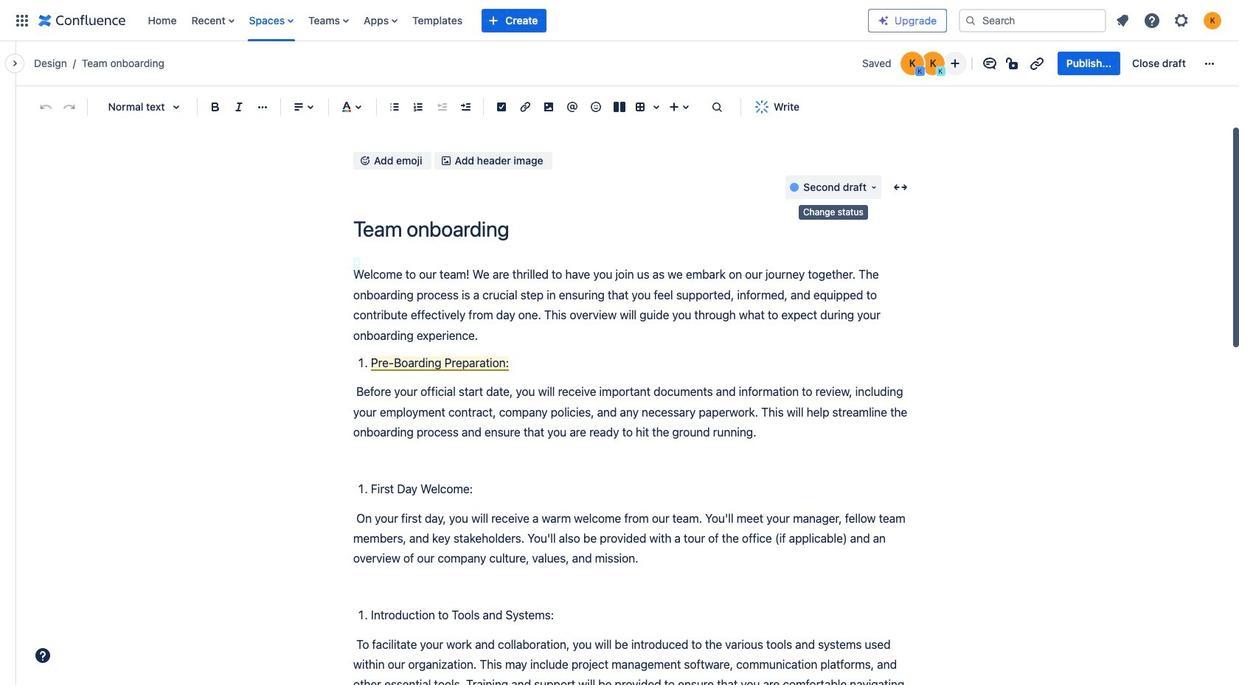 Task type: vqa. For each thing, say whether or not it's contained in the screenshot.
2nd Shortcut icon
no



Task type: describe. For each thing, give the bounding box(es) containing it.
text formatting group
[[204, 95, 274, 119]]

table size image
[[648, 98, 665, 116]]

add emoji image
[[359, 155, 371, 167]]

add image, video, or file image
[[540, 98, 558, 116]]

numbered list ⌘⇧7 image
[[409, 98, 427, 116]]

Give this page a title text field
[[353, 217, 914, 241]]

bold ⌘b image
[[207, 98, 224, 116]]

no restrictions image
[[1005, 55, 1022, 72]]

search image
[[965, 14, 977, 26]]

italic ⌘i image
[[230, 98, 248, 116]]

Search field
[[959, 8, 1106, 32]]

list for "premium" "icon"
[[1109, 7, 1230, 34]]

more image
[[1201, 55, 1219, 72]]

action item [] image
[[493, 98, 510, 116]]

link ⌘k image
[[516, 98, 534, 116]]

mention @ image
[[564, 98, 581, 116]]

global element
[[9, 0, 868, 41]]

comment icon image
[[981, 55, 999, 72]]

help icon image
[[1143, 11, 1161, 29]]

align left image
[[290, 98, 308, 116]]

more formatting image
[[254, 98, 271, 116]]

image icon image
[[440, 155, 452, 167]]

copy link image
[[1028, 55, 1046, 72]]

list formating group
[[383, 95, 477, 119]]



Task type: locate. For each thing, give the bounding box(es) containing it.
None search field
[[959, 8, 1106, 32]]

layouts image
[[611, 98, 628, 116]]

0 horizontal spatial list
[[141, 0, 868, 41]]

find and replace image
[[708, 98, 726, 116]]

your profile and preferences image
[[1204, 11, 1222, 29]]

invite to edit image
[[946, 55, 964, 72]]

list
[[141, 0, 868, 41], [1109, 7, 1230, 34]]

avatar group element
[[899, 50, 946, 77]]

notification icon image
[[1114, 11, 1132, 29]]

indent tab image
[[457, 98, 474, 116]]

premium image
[[878, 14, 890, 26]]

Main content area, start typing to enter text. text field
[[353, 265, 914, 685]]

1 horizontal spatial list
[[1109, 7, 1230, 34]]

tooltip
[[799, 205, 868, 220]]

make page full-width image
[[892, 179, 910, 196]]

table ⇧⌥t image
[[631, 98, 649, 116]]

settings icon image
[[1173, 11, 1191, 29]]

group
[[1058, 52, 1195, 75]]

expand sidebar image
[[0, 49, 32, 78]]

banner
[[0, 0, 1239, 41]]

list for appswitcher icon
[[141, 0, 868, 41]]

emoji : image
[[587, 98, 605, 116]]

appswitcher icon image
[[13, 11, 31, 29]]

confluence image
[[38, 11, 126, 29], [38, 11, 126, 29]]

bullet list ⌘⇧8 image
[[386, 98, 403, 116]]



